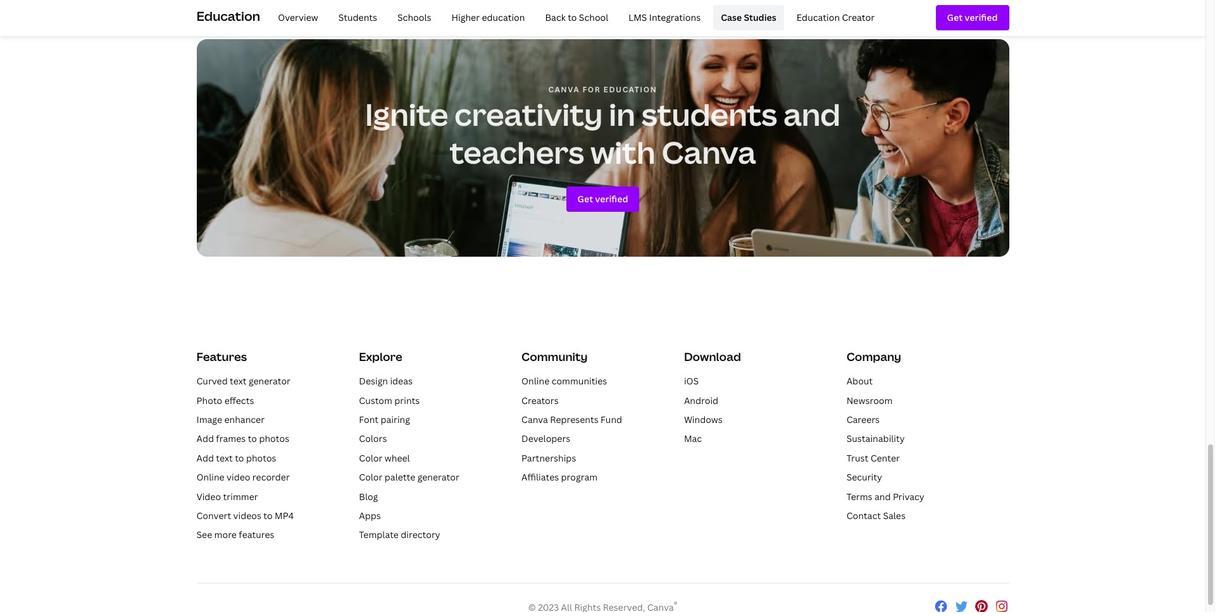 Task type: describe. For each thing, give the bounding box(es) containing it.
sustainability link
[[847, 433, 905, 445]]

higher education link
[[444, 5, 533, 30]]

in
[[609, 94, 636, 135]]

color for color wheel
[[359, 453, 383, 465]]

see more features link
[[197, 530, 275, 542]]

image
[[197, 414, 222, 426]]

and inside the canva for education ignite creativity in students and teachers with canva
[[784, 94, 841, 135]]

online video recorder link
[[197, 472, 290, 484]]

affiliates program link
[[522, 472, 598, 484]]

get verified image
[[948, 11, 998, 25]]

about
[[847, 376, 873, 388]]

newsroom
[[847, 395, 893, 407]]

ignite
[[365, 94, 448, 135]]

convert videos to mp4
[[197, 510, 294, 522]]

overview link
[[270, 5, 326, 30]]

curved text generator
[[197, 376, 291, 388]]

windows
[[684, 414, 723, 426]]

for
[[583, 84, 601, 95]]

overview
[[278, 11, 318, 23]]

apps
[[359, 510, 381, 522]]

partnerships
[[522, 453, 576, 465]]

security
[[847, 472, 883, 484]]

directory
[[401, 530, 440, 542]]

canva represents fund link
[[522, 414, 622, 426]]

font pairing
[[359, 414, 410, 426]]

mac link
[[684, 433, 702, 445]]

trust center
[[847, 453, 900, 465]]

1 vertical spatial canva
[[662, 132, 756, 173]]

canva represents fund
[[522, 414, 622, 426]]

video
[[197, 491, 221, 503]]

convert
[[197, 510, 231, 522]]

photos for add frames to photos
[[259, 433, 289, 445]]

school
[[579, 11, 609, 23]]

terms and privacy
[[847, 491, 925, 503]]

features
[[239, 530, 275, 542]]

center
[[871, 453, 900, 465]]

careers link
[[847, 414, 880, 426]]

1 vertical spatial and
[[875, 491, 891, 503]]

color wheel
[[359, 453, 410, 465]]

photo effects
[[197, 395, 254, 407]]

ios
[[684, 376, 699, 388]]

color palette generator
[[359, 472, 460, 484]]

lms
[[629, 11, 647, 23]]

design
[[359, 376, 388, 388]]

fund
[[601, 414, 622, 426]]

online communities link
[[522, 376, 607, 388]]

creativity
[[455, 94, 603, 135]]

generator for color palette generator
[[418, 472, 460, 484]]

online for online video recorder
[[197, 472, 225, 484]]

contact sales link
[[847, 510, 906, 522]]

explore
[[359, 349, 403, 365]]

image enhancer link
[[197, 414, 265, 426]]

template
[[359, 530, 399, 542]]

add for add text to photos
[[197, 453, 214, 465]]

students
[[642, 94, 778, 135]]

curved
[[197, 376, 228, 388]]

trimmer
[[223, 491, 258, 503]]

blog link
[[359, 491, 378, 503]]

to for add text to photos
[[235, 453, 244, 465]]

education inside the canva for education ignite creativity in students and teachers with canva
[[604, 84, 658, 95]]

wheel
[[385, 453, 410, 465]]

palette
[[385, 472, 416, 484]]

colors
[[359, 433, 387, 445]]

sustainability
[[847, 433, 905, 445]]

mac
[[684, 433, 702, 445]]

case studies
[[721, 11, 777, 23]]

see more features
[[197, 530, 275, 542]]

ideas
[[390, 376, 413, 388]]

download
[[684, 349, 741, 365]]

company
[[847, 349, 902, 365]]

education element
[[197, 0, 1010, 35]]

add for add frames to photos
[[197, 433, 214, 445]]



Task type: vqa. For each thing, say whether or not it's contained in the screenshot.
Add frames to photos link on the left bottom
yes



Task type: locate. For each thing, give the bounding box(es) containing it.
generator up effects
[[249, 376, 291, 388]]

online up creators link
[[522, 376, 550, 388]]

back to school
[[545, 11, 609, 23]]

0 horizontal spatial and
[[784, 94, 841, 135]]

menu bar containing overview
[[265, 5, 883, 30]]

0 vertical spatial text
[[230, 376, 247, 388]]

1 horizontal spatial education
[[604, 84, 658, 95]]

education
[[482, 11, 525, 23]]

add text to photos link
[[197, 453, 276, 465]]

0 vertical spatial photos
[[259, 433, 289, 445]]

canva for canva for education ignite creativity in students and teachers with canva
[[549, 84, 580, 95]]

education for education creator
[[797, 11, 840, 23]]

back to school link
[[538, 5, 616, 30]]

prints
[[395, 395, 420, 407]]

template directory
[[359, 530, 440, 542]]

generator right palette
[[418, 472, 460, 484]]

custom prints link
[[359, 395, 420, 407]]

text up effects
[[230, 376, 247, 388]]

1 vertical spatial online
[[197, 472, 225, 484]]

blog
[[359, 491, 378, 503]]

communities
[[552, 376, 607, 388]]

1 horizontal spatial online
[[522, 376, 550, 388]]

schools
[[398, 11, 431, 23]]

apps link
[[359, 510, 381, 522]]

to
[[568, 11, 577, 23], [248, 433, 257, 445], [235, 453, 244, 465], [264, 510, 273, 522]]

to right back
[[568, 11, 577, 23]]

canva for education ignite creativity in students and teachers with canva
[[365, 84, 841, 173]]

online video recorder
[[197, 472, 290, 484]]

convert videos to mp4 link
[[197, 510, 294, 522]]

photos for add text to photos
[[246, 453, 276, 465]]

photos down enhancer
[[259, 433, 289, 445]]

0 horizontal spatial generator
[[249, 376, 291, 388]]

privacy
[[893, 491, 925, 503]]

trust center link
[[847, 453, 900, 465]]

videos
[[233, 510, 261, 522]]

design ideas link
[[359, 376, 413, 388]]

1 horizontal spatial canva
[[549, 84, 580, 95]]

community
[[522, 349, 588, 365]]

sales
[[884, 510, 906, 522]]

2 vertical spatial canva
[[522, 414, 548, 426]]

to down enhancer
[[248, 433, 257, 445]]

lms integrations
[[629, 11, 701, 23]]

1 vertical spatial generator
[[418, 472, 460, 484]]

0 vertical spatial add
[[197, 433, 214, 445]]

mp4
[[275, 510, 294, 522]]

students
[[339, 11, 377, 23]]

2 horizontal spatial canva
[[662, 132, 756, 173]]

studies
[[744, 11, 777, 23]]

contact
[[847, 510, 881, 522]]

photo
[[197, 395, 222, 407]]

add frames to photos
[[197, 433, 289, 445]]

2 add from the top
[[197, 453, 214, 465]]

add frames to photos link
[[197, 433, 289, 445]]

0 horizontal spatial education
[[197, 7, 260, 25]]

0 vertical spatial canva
[[549, 84, 580, 95]]

to for add frames to photos
[[248, 433, 257, 445]]

text
[[230, 376, 247, 388], [216, 453, 233, 465]]

higher
[[452, 11, 480, 23]]

careers
[[847, 414, 880, 426]]

1 horizontal spatial and
[[875, 491, 891, 503]]

add
[[197, 433, 214, 445], [197, 453, 214, 465]]

video trimmer
[[197, 491, 258, 503]]

1 vertical spatial text
[[216, 453, 233, 465]]

case
[[721, 11, 742, 23]]

1 color from the top
[[359, 453, 383, 465]]

partnerships link
[[522, 453, 576, 465]]

to up video
[[235, 453, 244, 465]]

menu bar
[[265, 5, 883, 30]]

text down frames
[[216, 453, 233, 465]]

photos
[[259, 433, 289, 445], [246, 453, 276, 465]]

add up video
[[197, 453, 214, 465]]

generator for curved text generator
[[249, 376, 291, 388]]

color up blog link
[[359, 472, 383, 484]]

program
[[561, 472, 598, 484]]

teachers
[[450, 132, 585, 173]]

photos up recorder
[[246, 453, 276, 465]]

developers link
[[522, 433, 571, 445]]

text for add
[[216, 453, 233, 465]]

video
[[227, 472, 250, 484]]

students link
[[331, 5, 385, 30]]

0 horizontal spatial canva
[[522, 414, 548, 426]]

text for curved
[[230, 376, 247, 388]]

colors link
[[359, 433, 387, 445]]

to left mp4
[[264, 510, 273, 522]]

curved text generator link
[[197, 376, 291, 388]]

lms integrations link
[[621, 5, 709, 30]]

1 vertical spatial add
[[197, 453, 214, 465]]

online communities
[[522, 376, 607, 388]]

1 horizontal spatial generator
[[418, 472, 460, 484]]

windows link
[[684, 414, 723, 426]]

android link
[[684, 395, 719, 407]]

to inside back to school link
[[568, 11, 577, 23]]

2 horizontal spatial education
[[797, 11, 840, 23]]

custom prints
[[359, 395, 420, 407]]

0 vertical spatial color
[[359, 453, 383, 465]]

features
[[197, 349, 247, 365]]

image enhancer
[[197, 414, 265, 426]]

2 color from the top
[[359, 472, 383, 484]]

education inside 'menu bar'
[[797, 11, 840, 23]]

color down colors link
[[359, 453, 383, 465]]

1 vertical spatial photos
[[246, 453, 276, 465]]

0 vertical spatial generator
[[249, 376, 291, 388]]

android
[[684, 395, 719, 407]]

online for online communities
[[522, 376, 550, 388]]

education creator link
[[789, 5, 883, 30]]

video trimmer link
[[197, 491, 258, 503]]

add text to photos
[[197, 453, 276, 465]]

developers
[[522, 433, 571, 445]]

color for color palette generator
[[359, 472, 383, 484]]

with
[[591, 132, 656, 173]]

security link
[[847, 472, 883, 484]]

education for education
[[197, 7, 260, 25]]

affiliates
[[522, 472, 559, 484]]

0 vertical spatial and
[[784, 94, 841, 135]]

0 vertical spatial online
[[522, 376, 550, 388]]

canva for canva represents fund
[[522, 414, 548, 426]]

custom
[[359, 395, 393, 407]]

frames
[[216, 433, 246, 445]]

contact sales
[[847, 510, 906, 522]]

1 vertical spatial color
[[359, 472, 383, 484]]

add down image
[[197, 433, 214, 445]]

terms and privacy link
[[847, 491, 925, 503]]

color wheel link
[[359, 453, 410, 465]]

color
[[359, 453, 383, 465], [359, 472, 383, 484]]

education creator
[[797, 11, 875, 23]]

higher education
[[452, 11, 525, 23]]

creator
[[842, 11, 875, 23]]

font pairing link
[[359, 414, 410, 426]]

recorder
[[253, 472, 290, 484]]

to for convert videos to mp4
[[264, 510, 273, 522]]

online up video
[[197, 472, 225, 484]]

®
[[674, 601, 678, 610]]

0 horizontal spatial online
[[197, 472, 225, 484]]

trust
[[847, 453, 869, 465]]

menu bar inside 'education' element
[[265, 5, 883, 30]]

1 add from the top
[[197, 433, 214, 445]]

ios link
[[684, 376, 699, 388]]

online
[[522, 376, 550, 388], [197, 472, 225, 484]]

represents
[[550, 414, 599, 426]]



